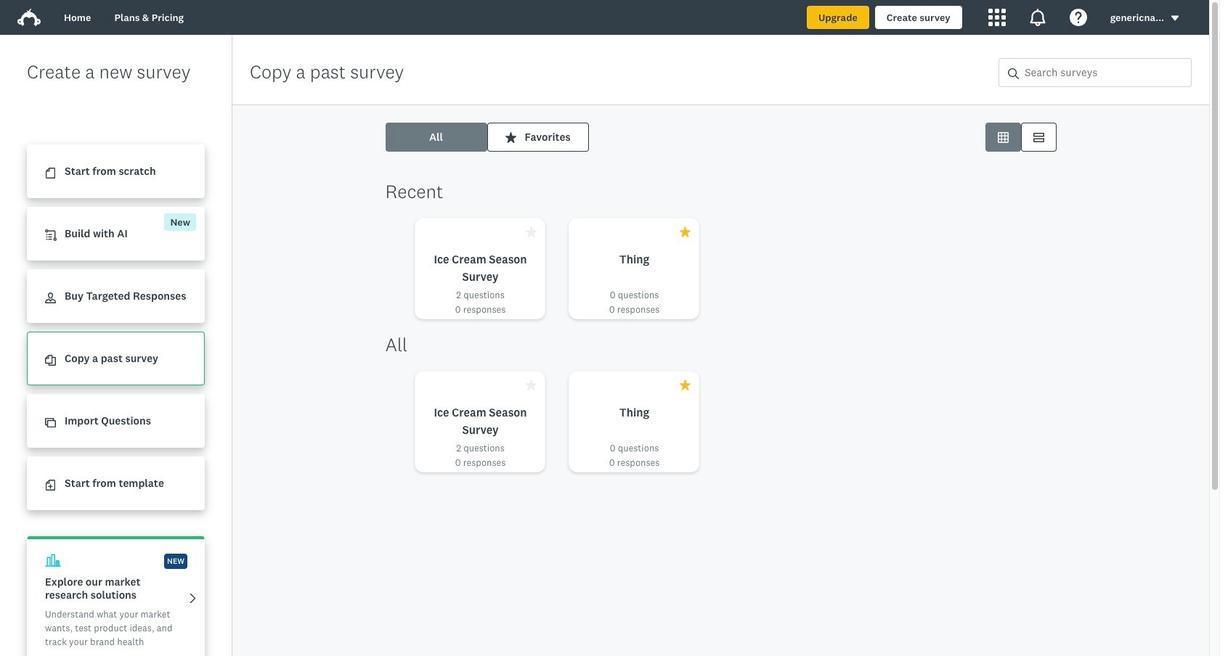 Task type: locate. For each thing, give the bounding box(es) containing it.
brand logo image
[[17, 6, 41, 29], [17, 9, 41, 26]]

user image
[[45, 293, 56, 304]]

2 brand logo image from the top
[[17, 9, 41, 26]]

search image
[[1009, 68, 1020, 79]]

dropdown arrow icon image
[[1171, 13, 1181, 23], [1172, 16, 1180, 21]]

products icon image
[[989, 9, 1006, 26], [989, 9, 1006, 26]]

documentclone image
[[45, 356, 56, 366]]

documentplus image
[[45, 481, 56, 491]]

grid image
[[998, 132, 1009, 143]]

notification center icon image
[[1030, 9, 1047, 26]]

document image
[[45, 168, 56, 179]]

starfilled image
[[505, 132, 516, 143], [526, 227, 537, 238], [680, 227, 691, 238], [680, 380, 691, 391]]



Task type: vqa. For each thing, say whether or not it's contained in the screenshot.
TrustedSite helps keep you safe from identity theft, credit card fraud, spyware, spam, viruses and online scams IMAGE
no



Task type: describe. For each thing, give the bounding box(es) containing it.
1 brand logo image from the top
[[17, 6, 41, 29]]

starfilled image
[[526, 380, 537, 391]]

Search surveys field
[[1020, 59, 1192, 86]]

clone image
[[45, 418, 56, 429]]

help icon image
[[1070, 9, 1088, 26]]

textboxmultiple image
[[1034, 132, 1045, 143]]

chevronright image
[[188, 594, 198, 604]]



